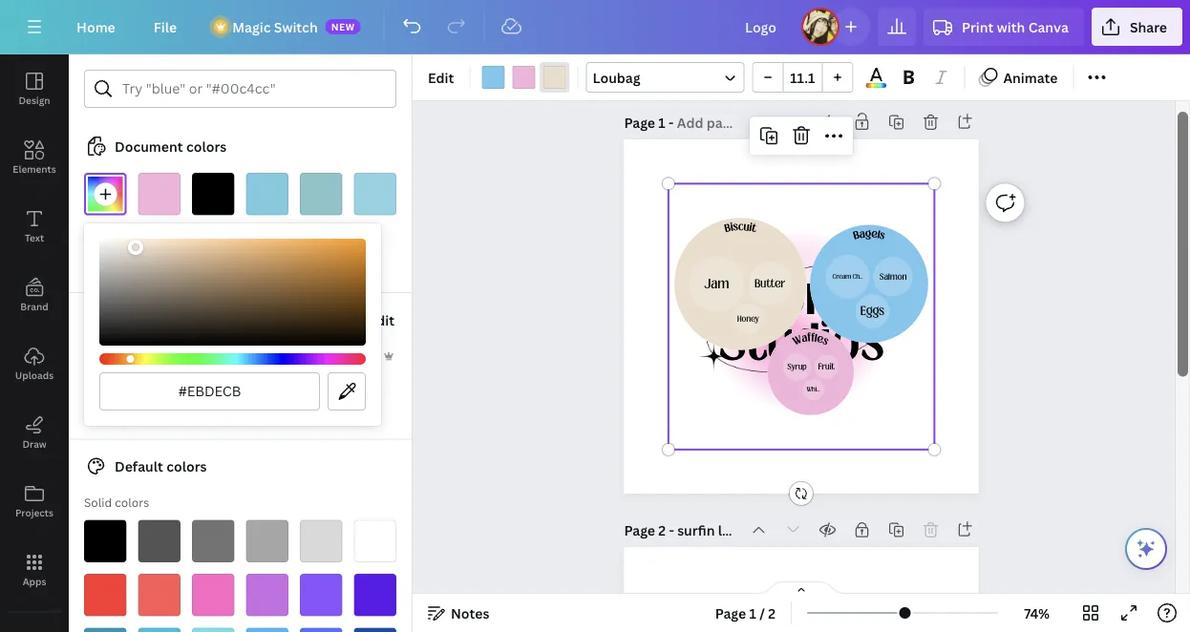 Task type: locate. For each thing, give the bounding box(es) containing it.
page 2 -
[[624, 521, 678, 539]]

0 horizontal spatial #ffffff image
[[192, 227, 235, 269]]

1 vertical spatial colors
[[166, 458, 207, 476]]

0 vertical spatial edit
[[428, 68, 454, 86]]

#ffffff image down #000000 icon
[[192, 227, 235, 269]]

0 vertical spatial colors
[[186, 137, 227, 155]]

#010101 image
[[300, 374, 342, 416]]

black #000000 image
[[84, 520, 127, 563], [84, 520, 127, 563]]

champsraise
[[115, 311, 202, 329]]

magenta #cb6ce6 image
[[246, 574, 289, 617], [246, 574, 289, 617]]

#f4b3db image
[[512, 66, 535, 89], [138, 173, 181, 215], [138, 173, 181, 215]]

#75cbe2 image
[[246, 173, 289, 215]]

pink #ff66c4 image
[[192, 574, 235, 617], [192, 574, 235, 617]]

default colors
[[115, 458, 207, 476]]

gray #a6a6a6 image
[[246, 520, 289, 563]]

canva
[[1029, 18, 1069, 36]]

brand
[[20, 300, 48, 313]]

2 left page title text box at the right of page
[[659, 521, 666, 539]]

light gray #d9d9d9 image
[[300, 520, 342, 563], [300, 520, 342, 563]]

#ffffff image
[[192, 227, 235, 269], [246, 374, 289, 416]]

aqua blue #0cc0df image
[[138, 628, 181, 632]]

0 vertical spatial -
[[669, 113, 674, 131]]

#ffffff image right #75c6ef icon
[[246, 374, 289, 416]]

2 vertical spatial colors
[[115, 495, 149, 511]]

toro
[[747, 264, 856, 331]]

#ebdecb image
[[543, 66, 566, 89], [543, 66, 566, 89], [84, 227, 127, 269], [84, 227, 127, 269]]

#166bb5 image
[[138, 374, 181, 416]]

- left page title text box at the right of page
[[669, 521, 674, 539]]

magic switch
[[232, 18, 318, 36]]

notes button
[[420, 598, 497, 629]]

group
[[752, 62, 853, 93]]

Page title text field
[[678, 520, 738, 539]]

0 horizontal spatial 2
[[659, 521, 666, 539]]

0 vertical spatial 2
[[659, 521, 666, 539]]

canva assistant image
[[1135, 538, 1158, 561]]

#ff66c4 image
[[138, 227, 181, 269], [138, 227, 181, 269]]

projects
[[15, 506, 54, 519]]

home link
[[61, 8, 131, 46]]

loubag button
[[586, 62, 745, 93]]

page left page title text box at the right of page
[[624, 521, 655, 539]]

1 vertical spatial page
[[624, 521, 655, 539]]

2 right /
[[768, 604, 776, 622]]

-
[[669, 113, 674, 131], [669, 521, 674, 539]]

#ffffff image down #000000 icon
[[192, 227, 235, 269]]

page down the loubag
[[624, 113, 655, 131]]

champsraise button
[[76, 309, 218, 332]]

colors right default
[[166, 458, 207, 476]]

color range image
[[866, 83, 887, 88]]

turquoise blue #5ce1e6 image
[[192, 628, 235, 632], [192, 628, 235, 632]]

page 1 -
[[624, 113, 677, 131]]

2 vertical spatial page
[[715, 604, 746, 622]]

1 vertical spatial 1
[[749, 604, 757, 622]]

apps
[[23, 575, 46, 588]]

2 inside button
[[768, 604, 776, 622]]

colors right solid
[[115, 495, 149, 511]]

1 left /
[[749, 604, 757, 622]]

white #ffffff image
[[354, 520, 396, 563], [354, 520, 396, 563]]

violet #5e17eb image
[[354, 574, 396, 617], [354, 574, 396, 617]]

#75c6ef image
[[482, 66, 505, 89], [482, 66, 505, 89], [192, 374, 235, 416]]

edit inside popup button
[[428, 68, 454, 86]]

#75c6ef image
[[192, 374, 235, 416]]

1 for /
[[749, 604, 757, 622]]

0 horizontal spatial 1
[[659, 113, 666, 131]]

side panel tab list
[[0, 54, 69, 632]]

1 horizontal spatial 1
[[749, 604, 757, 622]]

document
[[115, 137, 183, 155]]

0 horizontal spatial #ffffff image
[[192, 227, 235, 269]]

coral red #ff5757 image
[[138, 574, 181, 617]]

1 horizontal spatial edit
[[428, 68, 454, 86]]

print with canva button
[[924, 8, 1084, 46]]

1 horizontal spatial 2
[[768, 604, 776, 622]]

with
[[997, 18, 1025, 36]]

magic
[[232, 18, 271, 36]]

print
[[962, 18, 994, 36]]

page
[[624, 113, 655, 131], [624, 521, 655, 539], [715, 604, 746, 622]]

edit inside button
[[368, 311, 395, 329]]

- left page title text field
[[669, 113, 674, 131]]

color group
[[478, 62, 570, 93]]

coral red #ff5757 image
[[138, 574, 181, 617]]

0 vertical spatial page
[[624, 113, 655, 131]]

draw button
[[0, 398, 69, 467]]

colors
[[186, 137, 227, 155], [166, 458, 207, 476], [115, 495, 149, 511]]

1 vertical spatial #ffffff image
[[246, 374, 289, 416]]

colors for solid colors
[[115, 495, 149, 511]]

1 horizontal spatial #ffffff image
[[246, 374, 289, 416]]

74% button
[[1006, 598, 1068, 629]]

0 horizontal spatial edit
[[368, 311, 395, 329]]

cobalt blue #004aad image
[[354, 628, 396, 632], [354, 628, 396, 632]]

colors up #000000 image
[[186, 137, 227, 155]]

#ffffff image right #75c6ef icon
[[246, 374, 289, 416]]

2
[[659, 521, 666, 539], [768, 604, 776, 622]]

- for page 1 -
[[669, 113, 674, 131]]

dark turquoise #0097b2 image
[[84, 628, 127, 632], [84, 628, 127, 632]]

#4890cd image
[[84, 374, 127, 416], [84, 374, 127, 416]]

bright red #ff3131 image
[[84, 574, 127, 617]]

1 vertical spatial #ffffff image
[[246, 374, 289, 416]]

#8ad3e2 image
[[354, 173, 396, 215]]

file button
[[138, 8, 192, 46]]

light blue #38b6ff image
[[246, 628, 289, 632], [246, 628, 289, 632]]

#166bb5 image
[[138, 374, 181, 416]]

2 - from the top
[[669, 521, 674, 539]]

1 vertical spatial 2
[[768, 604, 776, 622]]

studios
[[719, 309, 885, 376]]

default
[[115, 458, 163, 476]]

#ffffff image
[[192, 227, 235, 269], [246, 374, 289, 416]]

document colors
[[115, 137, 227, 155]]

/
[[760, 604, 765, 622]]

1
[[659, 113, 666, 131], [749, 604, 757, 622]]

share
[[1130, 18, 1167, 36]]

74%
[[1024, 604, 1050, 622]]

1 vertical spatial edit
[[368, 311, 395, 329]]

animate
[[1003, 68, 1058, 86]]

page left /
[[715, 604, 746, 622]]

1 down loubag dropdown button
[[659, 113, 666, 131]]

page for page 1
[[624, 113, 655, 131]]

1 inside button
[[749, 604, 757, 622]]

1 - from the top
[[669, 113, 674, 131]]

dark gray #545454 image
[[138, 520, 181, 563], [138, 520, 181, 563]]

purple #8c52ff image
[[300, 574, 342, 617]]

gray #737373 image
[[192, 520, 235, 563], [192, 520, 235, 563]]

0 vertical spatial 1
[[659, 113, 666, 131]]

edit
[[428, 68, 454, 86], [368, 311, 395, 329]]

1 vertical spatial -
[[669, 521, 674, 539]]

elements
[[13, 162, 56, 175]]

share button
[[1092, 8, 1183, 46]]

#86c3c9 image
[[300, 173, 342, 215], [300, 173, 342, 215]]

text
[[25, 231, 44, 244]]



Task type: describe. For each thing, give the bounding box(es) containing it.
1 horizontal spatial #ffffff image
[[246, 374, 289, 416]]

uploads button
[[0, 330, 69, 398]]

0 vertical spatial #ffffff image
[[192, 227, 235, 269]]

edit for edit button
[[368, 311, 395, 329]]

projects button
[[0, 467, 69, 536]]

edit button
[[367, 301, 396, 339]]

audio image
[[0, 620, 69, 632]]

file
[[154, 18, 177, 36]]

uploads
[[15, 369, 54, 382]]

main menu bar
[[0, 0, 1190, 54]]

page 1 / 2
[[715, 604, 776, 622]]

– – number field
[[789, 68, 816, 86]]

edit for edit popup button
[[428, 68, 454, 86]]

Page title text field
[[677, 112, 738, 131]]

loubag
[[593, 68, 641, 86]]

0 vertical spatial #ffffff image
[[192, 227, 235, 269]]

Try "blue" or "#00c4cc" search field
[[122, 71, 384, 107]]

design button
[[0, 54, 69, 123]]

switch
[[274, 18, 318, 36]]

bright red #ff3131 image
[[84, 574, 127, 617]]

page for page 2
[[624, 521, 655, 539]]

brand button
[[0, 261, 69, 330]]

royal blue #5271ff image
[[300, 628, 342, 632]]

color
[[84, 348, 114, 364]]

text button
[[0, 192, 69, 261]]

home
[[76, 18, 115, 36]]

#8ad3e2 image
[[354, 173, 396, 215]]

print with canva
[[962, 18, 1069, 36]]

colors for document colors
[[186, 137, 227, 155]]

gray #a6a6a6 image
[[246, 520, 289, 563]]

#75cbe2 image
[[246, 173, 289, 215]]

notes
[[451, 604, 490, 622]]

#000000 image
[[192, 173, 235, 215]]

#000000 image
[[192, 173, 235, 215]]

1 for -
[[659, 113, 666, 131]]

royal blue #5271ff image
[[300, 628, 342, 632]]

color palette
[[84, 348, 157, 364]]

page inside page 1 / 2 button
[[715, 604, 746, 622]]

Hex color code text field
[[112, 374, 308, 410]]

aqua blue #0cc0df image
[[138, 628, 181, 632]]

show pages image
[[756, 581, 847, 596]]

elements button
[[0, 123, 69, 192]]

#f4b3db image
[[512, 66, 535, 89]]

edit button
[[420, 62, 462, 93]]

add a new color image
[[84, 173, 127, 215]]

draw
[[22, 438, 46, 450]]

solid
[[84, 495, 112, 511]]

design
[[19, 94, 50, 107]]

#010101 image
[[300, 374, 342, 416]]

new
[[331, 20, 355, 33]]

purple #8c52ff image
[[300, 574, 342, 617]]

- for page 2 -
[[669, 521, 674, 539]]

apps button
[[0, 536, 69, 605]]

Design title text field
[[730, 8, 794, 46]]

palette
[[117, 348, 157, 364]]

solid colors
[[84, 495, 149, 511]]

page 1 / 2 button
[[708, 598, 783, 629]]

animate button
[[973, 62, 1066, 93]]

colors for default colors
[[166, 458, 207, 476]]



Task type: vqa. For each thing, say whether or not it's contained in the screenshot.
at
no



